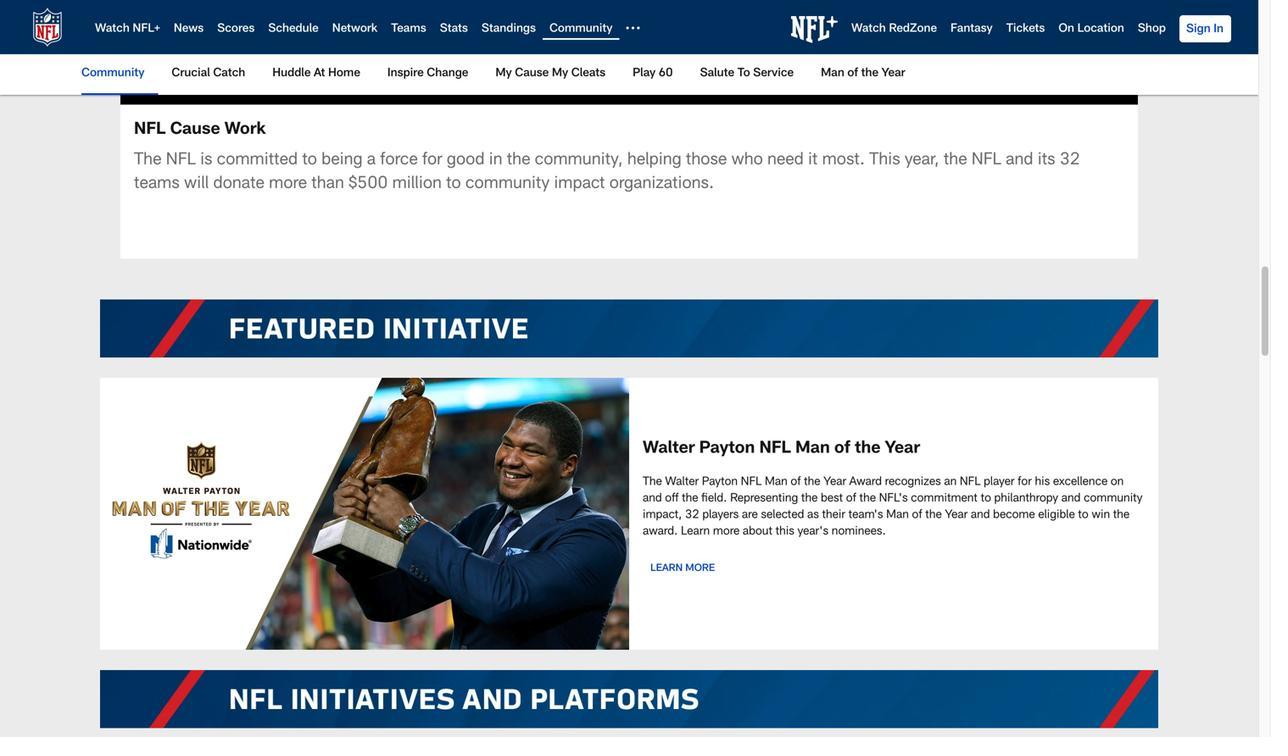Task type: locate. For each thing, give the bounding box(es) containing it.
off
[[665, 493, 679, 505]]

nfl
[[134, 122, 166, 139], [166, 152, 196, 169], [972, 152, 1001, 169], [759, 441, 791, 458], [741, 477, 762, 489], [960, 477, 981, 489]]

sign
[[1186, 24, 1211, 36]]

the inside the walter payton nfl man of the year award recognizes an nfl player for his excellence on and off the field. representing the best of the nfl's commitment to philanthropy and community impact, 32 players are selected as their team's man of the year and become eligible to win the award. learn more about this year's nominees.
[[643, 477, 662, 489]]

0 horizontal spatial community
[[81, 68, 145, 80]]

crucial catch link
[[165, 54, 252, 93]]

community,
[[535, 152, 623, 169]]

1 horizontal spatial for
[[1018, 477, 1032, 489]]

0 vertical spatial more
[[269, 176, 307, 193]]

philanthropy
[[994, 493, 1058, 505]]

team's
[[848, 510, 883, 522]]

their
[[822, 510, 845, 522]]

schedule link
[[268, 23, 319, 35]]

cleats
[[571, 68, 605, 80]]

the for the walter payton nfl man of the year award recognizes an nfl player for his excellence on and off the field. representing the best of the nfl's commitment to philanthropy and community impact, 32 players are selected as their team's man of the year and become eligible to win the award. learn more about this year's nominees.
[[643, 477, 662, 489]]

community link down watch nfl+
[[81, 54, 151, 93]]

year down commitment
[[945, 510, 968, 522]]

0 horizontal spatial the
[[134, 152, 161, 169]]

1 horizontal spatial cause
[[515, 68, 549, 80]]

nfl cause work
[[134, 122, 266, 139]]

to down good
[[446, 176, 461, 193]]

the inside the nfl is committed to being a force for good in the community, helping those who need it most. this year, the nfl and its 32 teams will donate more than $500 million to community impact organizations.
[[134, 152, 161, 169]]

more down committed
[[269, 176, 307, 193]]

32 right its on the top right of the page
[[1060, 152, 1080, 169]]

on
[[1111, 477, 1124, 489]]

the up teams
[[134, 152, 161, 169]]

watch redzone link
[[851, 23, 937, 35]]

0 horizontal spatial cause
[[170, 122, 220, 139]]

0 vertical spatial for
[[422, 152, 442, 169]]

community inside the walter payton nfl man of the year award recognizes an nfl player for his excellence on and off the field. representing the best of the nfl's commitment to philanthropy and community impact, 32 players are selected as their team's man of the year and become eligible to win the award. learn more about this year's nominees.
[[1084, 493, 1143, 505]]

0 horizontal spatial 32
[[685, 510, 699, 522]]

community down the in
[[465, 176, 550, 193]]

community
[[465, 176, 550, 193], [1084, 493, 1143, 505]]

cause up is
[[170, 122, 220, 139]]

this
[[869, 152, 900, 169]]

community link
[[549, 23, 613, 35], [81, 54, 151, 93]]

teams
[[134, 176, 180, 193]]

1 vertical spatial community
[[1084, 493, 1143, 505]]

2 watch from the left
[[851, 23, 886, 35]]

of up award
[[834, 441, 850, 458]]

to down player
[[981, 493, 991, 505]]

1 vertical spatial walter
[[665, 477, 699, 489]]

learn
[[681, 527, 710, 539], [650, 564, 683, 574]]

stats link
[[440, 23, 468, 35]]

walter payton nfl man of the year
[[643, 441, 920, 458]]

0 horizontal spatial watch
[[95, 23, 130, 35]]

cause
[[515, 68, 549, 80], [170, 122, 220, 139]]

scores link
[[217, 23, 255, 35]]

and left its on the top right of the page
[[1006, 152, 1033, 169]]

man down the "nfl+" image
[[821, 68, 844, 80]]

1 vertical spatial payton
[[702, 477, 738, 489]]

1 vertical spatial for
[[1018, 477, 1032, 489]]

play 60 link
[[626, 54, 680, 93]]

and up impact,
[[643, 493, 662, 505]]

1 horizontal spatial the
[[643, 477, 662, 489]]

my left 'cleats'
[[552, 68, 568, 80]]

and inside the nfl is committed to being a force for good in the community, helping those who need it most. this year, the nfl and its 32 teams will donate more than $500 million to community impact organizations.
[[1006, 152, 1033, 169]]

network link
[[332, 23, 378, 35]]

players
[[702, 510, 739, 522]]

watch left redzone
[[851, 23, 886, 35]]

banner
[[0, 0, 1258, 95]]

it
[[808, 152, 818, 169]]

cause down standings
[[515, 68, 549, 80]]

walter
[[643, 441, 695, 458], [665, 477, 699, 489]]

a
[[367, 152, 376, 169]]

in
[[489, 152, 502, 169]]

scores
[[217, 23, 255, 35]]

work
[[224, 122, 266, 139]]

for
[[422, 152, 442, 169], [1018, 477, 1032, 489]]

1 horizontal spatial watch
[[851, 23, 886, 35]]

is
[[200, 152, 212, 169]]

1 watch from the left
[[95, 23, 130, 35]]

1 vertical spatial cause
[[170, 122, 220, 139]]

shop
[[1138, 23, 1166, 35]]

fantasy link
[[951, 23, 993, 35]]

1 vertical spatial community
[[81, 68, 145, 80]]

and
[[1006, 152, 1033, 169], [643, 493, 662, 505], [1061, 493, 1081, 505], [971, 510, 990, 522]]

community down watch nfl+
[[81, 68, 145, 80]]

1 horizontal spatial 32
[[1060, 152, 1080, 169]]

more down players
[[713, 527, 740, 539]]

the up impact,
[[643, 477, 662, 489]]

60
[[659, 68, 673, 80]]

1 horizontal spatial community
[[549, 23, 613, 35]]

0 vertical spatial community
[[549, 23, 613, 35]]

will
[[184, 176, 209, 193]]

1 horizontal spatial community
[[1084, 493, 1143, 505]]

huddle at home link
[[266, 54, 367, 93]]

1 horizontal spatial more
[[713, 527, 740, 539]]

for inside the walter payton nfl man of the year award recognizes an nfl player for his excellence on and off the field. representing the best of the nfl's commitment to philanthropy and community impact, 32 players are selected as their team's man of the year and become eligible to win the award. learn more about this year's nominees.
[[1018, 477, 1032, 489]]

1 vertical spatial community link
[[81, 54, 151, 93]]

representing
[[730, 493, 798, 505]]

watch left nfl+
[[95, 23, 130, 35]]

the
[[134, 152, 161, 169], [643, 477, 662, 489]]

nfl+ image
[[791, 16, 838, 43]]

community link up 'cleats'
[[549, 23, 613, 35]]

0 vertical spatial 32
[[1060, 152, 1080, 169]]

watch nfl+
[[95, 23, 160, 35]]

0 horizontal spatial my
[[495, 68, 512, 80]]

man of the year
[[821, 68, 905, 80]]

of
[[847, 68, 858, 80], [834, 441, 850, 458], [791, 477, 801, 489], [846, 493, 856, 505], [912, 510, 922, 522]]

of right best
[[846, 493, 856, 505]]

being
[[321, 152, 363, 169]]

his
[[1035, 477, 1050, 489]]

0 horizontal spatial for
[[422, 152, 442, 169]]

at
[[314, 68, 325, 80]]

more
[[685, 564, 715, 574]]

0 vertical spatial community
[[465, 176, 550, 193]]

as
[[807, 510, 819, 522]]

community up 'cleats'
[[549, 23, 613, 35]]

0 vertical spatial community link
[[549, 23, 613, 35]]

for up million
[[422, 152, 442, 169]]

community down on
[[1084, 493, 1143, 505]]

of down watch redzone link
[[847, 68, 858, 80]]

1 horizontal spatial my
[[552, 68, 568, 80]]

best
[[821, 493, 843, 505]]

year down watch redzone
[[882, 68, 905, 80]]

its
[[1038, 152, 1055, 169]]

schedule
[[268, 23, 319, 35]]

become
[[993, 510, 1035, 522]]

0 vertical spatial learn
[[681, 527, 710, 539]]

more
[[269, 176, 307, 193], [713, 527, 740, 539]]

win
[[1092, 510, 1110, 522]]

man down nfl's
[[886, 510, 909, 522]]

1 vertical spatial the
[[643, 477, 662, 489]]

0 horizontal spatial more
[[269, 176, 307, 193]]

year up best
[[823, 477, 846, 489]]

1 vertical spatial 32
[[685, 510, 699, 522]]

watch for watch redzone
[[851, 23, 886, 35]]

my
[[495, 68, 512, 80], [552, 68, 568, 80]]

inspire change link
[[381, 54, 475, 93]]

on location
[[1058, 23, 1124, 35]]

0 vertical spatial the
[[134, 152, 161, 169]]

1 vertical spatial learn
[[650, 564, 683, 574]]

cause inside "link"
[[515, 68, 549, 80]]

payton inside the walter payton nfl man of the year award recognizes an nfl player for his excellence on and off the field. representing the best of the nfl's commitment to philanthropy and community impact, 32 players are selected as their team's man of the year and become eligible to win the award. learn more about this year's nominees.
[[702, 477, 738, 489]]

1 horizontal spatial community link
[[549, 23, 613, 35]]

learn down players
[[681, 527, 710, 539]]

walter payton nfl man of the year image
[[100, 378, 629, 651]]

1 vertical spatial more
[[713, 527, 740, 539]]

learn left more
[[650, 564, 683, 574]]

for inside the nfl is committed to being a force for good in the community, helping those who need it most. this year, the nfl and its 32 teams will donate more than $500 million to community impact organizations.
[[422, 152, 442, 169]]

watch for watch nfl+
[[95, 23, 130, 35]]

year
[[882, 68, 905, 80], [885, 441, 920, 458], [823, 477, 846, 489], [945, 510, 968, 522]]

standings
[[481, 23, 536, 35]]

masthead_community_2020_featureinitiative_jpg image
[[100, 300, 1158, 358]]

this
[[776, 527, 794, 539]]

nfl's
[[879, 493, 908, 505]]

0 horizontal spatial community link
[[81, 54, 151, 93]]

32 inside the nfl is committed to being a force for good in the community, helping those who need it most. this year, the nfl and its 32 teams will donate more than $500 million to community impact organizations.
[[1060, 152, 1080, 169]]

32 left players
[[685, 510, 699, 522]]

to
[[302, 152, 317, 169], [446, 176, 461, 193], [981, 493, 991, 505], [1078, 510, 1088, 522]]

0 horizontal spatial community
[[465, 176, 550, 193]]

my down standings
[[495, 68, 512, 80]]

community
[[549, 23, 613, 35], [81, 68, 145, 80]]

0 vertical spatial cause
[[515, 68, 549, 80]]

for up philanthropy
[[1018, 477, 1032, 489]]



Task type: vqa. For each thing, say whether or not it's contained in the screenshot.
makes
no



Task type: describe. For each thing, give the bounding box(es) containing it.
banner containing watch nfl+
[[0, 0, 1258, 95]]

good
[[447, 152, 485, 169]]

of up "representing"
[[791, 477, 801, 489]]

the walter payton nfl man of the year award recognizes an nfl player for his excellence on and off the field. representing the best of the nfl's commitment to philanthropy and community impact, 32 players are selected as their team's man of the year and become eligible to win the award. learn more about this year's nominees.
[[643, 477, 1143, 539]]

helping
[[627, 152, 681, 169]]

sign in
[[1186, 24, 1224, 36]]

man up best
[[795, 441, 830, 458]]

force
[[380, 152, 418, 169]]

$500
[[349, 176, 388, 193]]

and left "become"
[[971, 510, 990, 522]]

to up than
[[302, 152, 317, 169]]

0 vertical spatial payton
[[699, 441, 755, 458]]

2 my from the left
[[552, 68, 568, 80]]

more inside the nfl is committed to being a force for good in the community, helping those who need it most. this year, the nfl and its 32 teams will donate more than $500 million to community impact organizations.
[[269, 176, 307, 193]]

learn more link
[[643, 555, 723, 584]]

inspire
[[387, 68, 424, 80]]

learn inside the walter payton nfl man of the year award recognizes an nfl player for his excellence on and off the field. representing the best of the nfl's commitment to philanthropy and community impact, 32 players are selected as their team's man of the year and become eligible to win the award. learn more about this year's nominees.
[[681, 527, 710, 539]]

cause for work
[[170, 122, 220, 139]]

impact,
[[643, 510, 682, 522]]

on location link
[[1058, 23, 1124, 35]]

on
[[1058, 23, 1074, 35]]

need
[[767, 152, 804, 169]]

crucial
[[172, 68, 210, 80]]

1 my from the left
[[495, 68, 512, 80]]

donate
[[213, 176, 264, 193]]

more inside the walter payton nfl man of the year award recognizes an nfl player for his excellence on and off the field. representing the best of the nfl's commitment to philanthropy and community impact, 32 players are selected as their team's man of the year and become eligible to win the award. learn more about this year's nominees.
[[713, 527, 740, 539]]

watch nfl+ link
[[95, 23, 160, 35]]

field.
[[701, 493, 727, 505]]

million
[[392, 176, 442, 193]]

tickets
[[1006, 23, 1045, 35]]

network
[[332, 23, 378, 35]]

impact
[[554, 176, 605, 193]]

man inside man of the year link
[[821, 68, 844, 80]]

location
[[1077, 23, 1124, 35]]

crucial catch
[[172, 68, 245, 80]]

community inside the nfl is committed to being a force for good in the community, helping those who need it most. this year, the nfl and its 32 teams will donate more than $500 million to community impact organizations.
[[465, 176, 550, 193]]

of down commitment
[[912, 510, 922, 522]]

catch
[[213, 68, 245, 80]]

award.
[[643, 527, 678, 539]]

salute to service link
[[693, 54, 801, 93]]

year,
[[905, 152, 939, 169]]

watch redzone
[[851, 23, 937, 35]]

news
[[174, 23, 204, 35]]

man up "representing"
[[765, 477, 787, 489]]

32 inside the walter payton nfl man of the year award recognizes an nfl player for his excellence on and off the field. representing the best of the nfl's commitment to philanthropy and community impact, 32 players are selected as their team's man of the year and become eligible to win the award. learn more about this year's nominees.
[[685, 510, 699, 522]]

fantasy
[[951, 23, 993, 35]]

salute
[[700, 68, 734, 80]]

teams
[[391, 23, 426, 35]]

0 vertical spatial walter
[[643, 441, 695, 458]]

learn inside learn more link
[[650, 564, 683, 574]]

masthead_community_2020_huddleathome_titlebar image
[[100, 671, 1158, 729]]

recognizes
[[885, 477, 941, 489]]

nominees.
[[832, 527, 886, 539]]

about
[[743, 527, 772, 539]]

year's
[[797, 527, 829, 539]]

play 60
[[633, 68, 673, 80]]

organizations.
[[609, 176, 714, 193]]

committed
[[217, 152, 298, 169]]

huddle at home
[[272, 68, 360, 80]]

my cause my cleats link
[[489, 54, 612, 93]]

huddle
[[272, 68, 311, 80]]

those
[[686, 152, 727, 169]]

to left 'win'
[[1078, 510, 1088, 522]]

stats
[[440, 23, 468, 35]]

walter inside the walter payton nfl man of the year award recognizes an nfl player for his excellence on and off the field. representing the best of the nfl's commitment to philanthropy and community impact, 32 players are selected as their team's man of the year and become eligible to win the award. learn more about this year's nominees.
[[665, 477, 699, 489]]

an
[[944, 477, 957, 489]]

play
[[633, 68, 656, 80]]

inspire change
[[387, 68, 468, 80]]

shop link
[[1138, 23, 1166, 35]]

nfl shield image
[[27, 7, 68, 47]]

sign in button
[[1179, 15, 1231, 42]]

player
[[984, 477, 1015, 489]]

selected
[[761, 510, 804, 522]]

and down excellence
[[1061, 493, 1081, 505]]

home
[[328, 68, 360, 80]]

commitment
[[911, 493, 978, 505]]

standings link
[[481, 23, 536, 35]]

in
[[1214, 24, 1224, 36]]

than
[[311, 176, 344, 193]]

service
[[753, 68, 794, 80]]

cause for my
[[515, 68, 549, 80]]

change
[[427, 68, 468, 80]]

tickets link
[[1006, 23, 1045, 35]]

who
[[731, 152, 763, 169]]

year up recognizes
[[885, 441, 920, 458]]

news link
[[174, 23, 204, 35]]

the for the nfl is committed to being a force for good in the community, helping those who need it most. this year, the nfl and its 32 teams will donate more than $500 million to community impact organizations.
[[134, 152, 161, 169]]

year inside banner
[[882, 68, 905, 80]]

the nfl is committed to being a force for good in the community, helping those who need it most. this year, the nfl and its 32 teams will donate more than $500 million to community impact organizations.
[[134, 152, 1080, 193]]

award
[[849, 477, 882, 489]]

to
[[737, 68, 750, 80]]

man of the year link
[[814, 54, 912, 93]]

most.
[[822, 152, 865, 169]]

nfl+
[[133, 23, 160, 35]]

dots image
[[626, 21, 640, 35]]

excellence
[[1053, 477, 1108, 489]]



